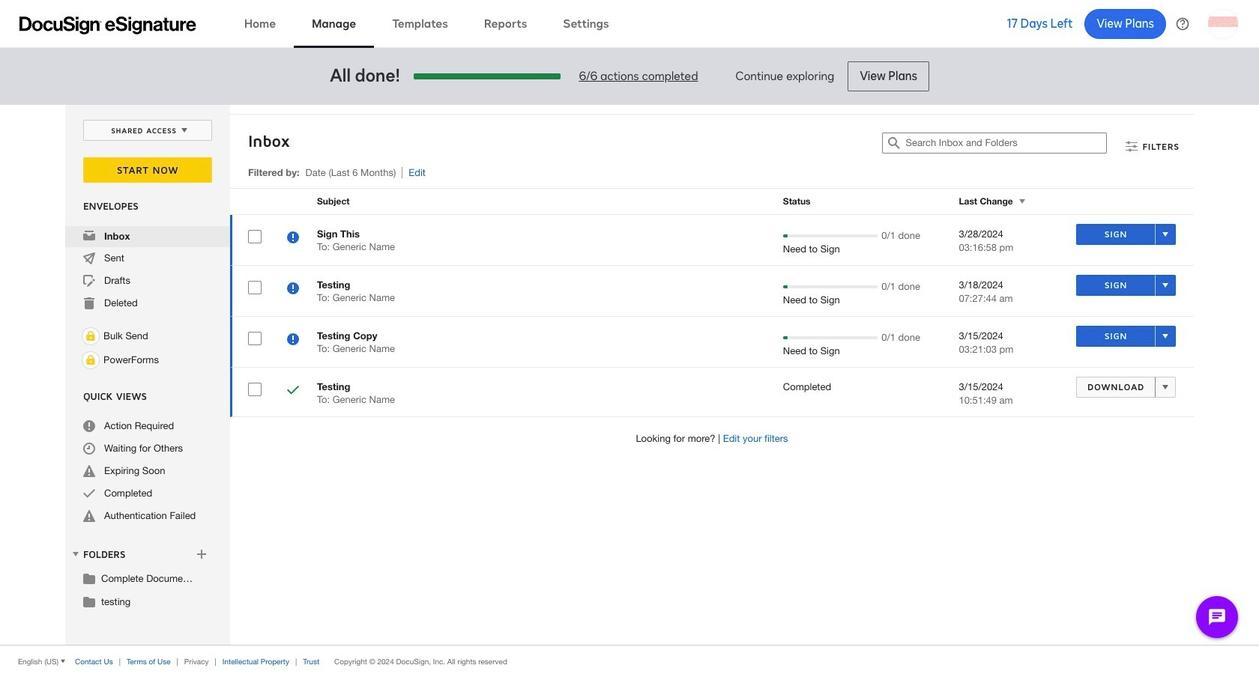 Task type: locate. For each thing, give the bounding box(es) containing it.
need to sign image up need to sign image
[[287, 232, 299, 246]]

completed image
[[83, 488, 95, 500]]

sent image
[[83, 253, 95, 265]]

0 vertical spatial lock image
[[82, 328, 100, 346]]

alert image
[[83, 466, 95, 478]]

need to sign image
[[287, 232, 299, 246], [287, 334, 299, 348]]

secondary navigation region
[[65, 105, 1198, 646]]

docusign esignature image
[[19, 16, 196, 34]]

alert image
[[83, 511, 95, 523]]

1 vertical spatial lock image
[[82, 352, 100, 370]]

1 vertical spatial need to sign image
[[287, 334, 299, 348]]

folder image
[[83, 573, 95, 585]]

0 vertical spatial need to sign image
[[287, 232, 299, 246]]

need to sign image up completed image
[[287, 334, 299, 348]]

view folders image
[[70, 549, 82, 561]]

2 need to sign image from the top
[[287, 334, 299, 348]]

completed image
[[287, 385, 299, 399]]

lock image
[[82, 328, 100, 346], [82, 352, 100, 370]]

more info region
[[0, 646, 1260, 678]]



Task type: describe. For each thing, give the bounding box(es) containing it.
1 need to sign image from the top
[[287, 232, 299, 246]]

inbox image
[[83, 230, 95, 242]]

folder image
[[83, 596, 95, 608]]

your uploaded profile image image
[[1209, 9, 1239, 39]]

clock image
[[83, 443, 95, 455]]

draft image
[[83, 275, 95, 287]]

trash image
[[83, 298, 95, 310]]

action required image
[[83, 421, 95, 433]]

Search Inbox and Folders text field
[[906, 133, 1107, 153]]

1 lock image from the top
[[82, 328, 100, 346]]

need to sign image
[[287, 283, 299, 297]]

2 lock image from the top
[[82, 352, 100, 370]]



Task type: vqa. For each thing, say whether or not it's contained in the screenshot.
list
no



